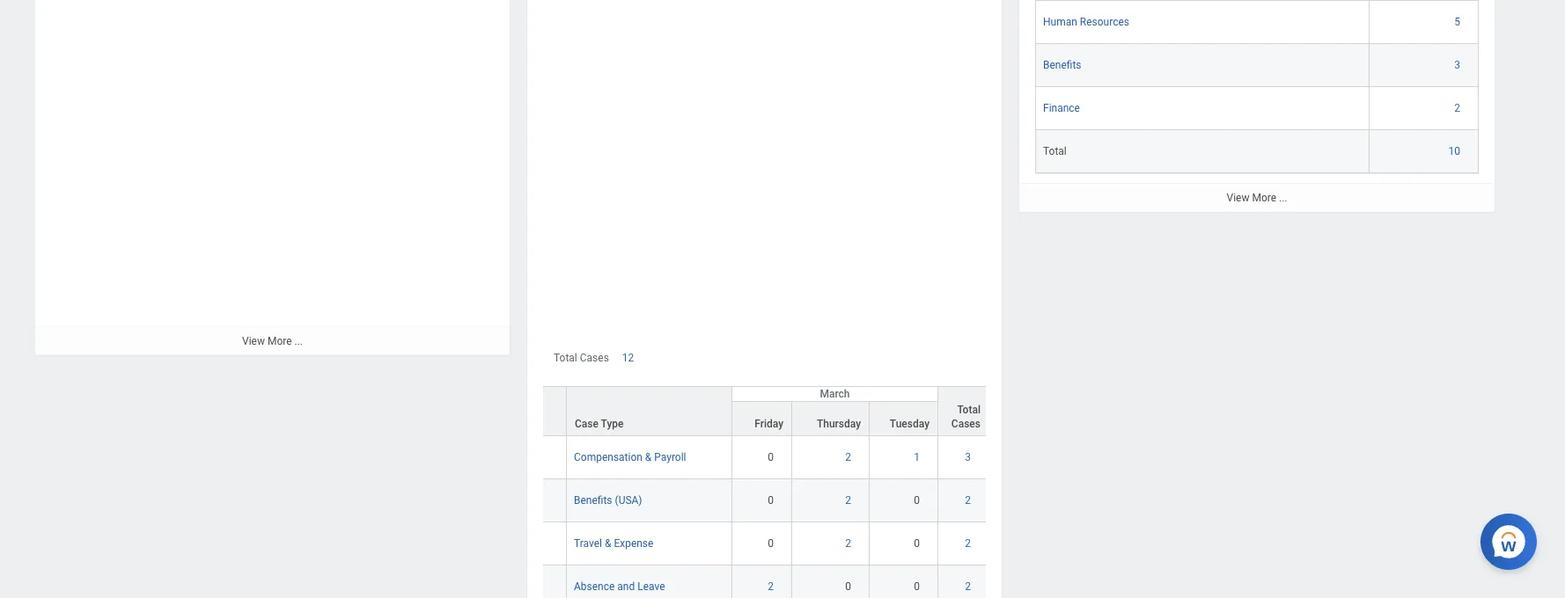 Task type: vqa. For each thing, say whether or not it's contained in the screenshot.


Task type: describe. For each thing, give the bounding box(es) containing it.
row containing benefits
[[1036, 44, 1480, 87]]

row containing human resources
[[1036, 1, 1480, 44]]

5 button
[[1455, 15, 1464, 29]]

2 inside view open cases by category element
[[1455, 102, 1461, 114]]

...
[[1280, 192, 1288, 204]]

benefits for benefits (usa)
[[574, 495, 613, 507]]

10 button
[[1449, 144, 1464, 158]]

travel
[[574, 538, 602, 550]]

friday button
[[733, 402, 792, 436]]

row containing benefits (usa)
[[410, 480, 990, 523]]

row containing finance
[[1036, 87, 1480, 130]]

total inside march total cases
[[958, 404, 981, 416]]

type
[[601, 418, 624, 430]]

benefits (usa)
[[574, 495, 643, 507]]

case
[[575, 418, 599, 430]]

case type column header
[[567, 386, 733, 438]]

human resources link
[[1044, 12, 1130, 28]]

cases inside march total cases
[[952, 418, 981, 430]]

march button
[[733, 387, 938, 401]]

total cases button
[[939, 387, 989, 436]]

row containing march
[[410, 386, 990, 438]]

1
[[914, 452, 920, 464]]

travel & expense link
[[574, 534, 654, 550]]

total for total element
[[1044, 145, 1067, 157]]

march total cases
[[820, 388, 981, 430]]

row containing absence and leave
[[410, 566, 990, 599]]

1 vertical spatial 3 button
[[966, 451, 974, 465]]

(usa)
[[615, 495, 643, 507]]

view
[[1227, 192, 1250, 204]]

0 vertical spatial 3 button
[[1455, 58, 1464, 72]]

5
[[1455, 16, 1461, 28]]

tuesday
[[890, 418, 930, 430]]

absence
[[574, 581, 615, 593]]



Task type: locate. For each thing, give the bounding box(es) containing it.
finance
[[1044, 102, 1081, 114]]

compensation & payroll link
[[574, 448, 687, 464]]

0 vertical spatial 3
[[1455, 59, 1461, 71]]

cases left 12
[[580, 352, 609, 364]]

1 horizontal spatial 3
[[1455, 59, 1461, 71]]

3 button
[[1455, 58, 1464, 72], [966, 451, 974, 465]]

case type button
[[567, 387, 732, 436]]

1 horizontal spatial total
[[958, 404, 981, 416]]

resources
[[1081, 16, 1130, 28]]

human
[[1044, 16, 1078, 28]]

total
[[1044, 145, 1067, 157], [554, 352, 578, 364], [958, 404, 981, 416]]

view more ...
[[1227, 192, 1288, 204]]

0 vertical spatial cases
[[580, 352, 609, 364]]

3 down total cases popup button on the right bottom of page
[[966, 452, 971, 464]]

0 vertical spatial &
[[645, 452, 652, 464]]

3 button down 5 button
[[1455, 58, 1464, 72]]

0 horizontal spatial cases
[[580, 352, 609, 364]]

3
[[1455, 59, 1461, 71], [966, 452, 971, 464]]

total down finance
[[1044, 145, 1067, 157]]

benefits
[[1044, 59, 1082, 71], [574, 495, 613, 507]]

tuesday button
[[870, 402, 938, 436]]

benefits (usa) link
[[574, 491, 643, 507]]

case type
[[575, 418, 624, 430]]

row containing friday
[[410, 401, 990, 453]]

0 horizontal spatial benefits
[[574, 495, 613, 507]]

1 horizontal spatial cases
[[952, 418, 981, 430]]

compensation
[[574, 452, 643, 464]]

human resources
[[1044, 16, 1130, 28]]

& right the "travel"
[[605, 538, 612, 550]]

& for compensation
[[645, 452, 652, 464]]

3 inside view open cases by category element
[[1455, 59, 1461, 71]]

& inside "link"
[[605, 538, 612, 550]]

cases
[[580, 352, 609, 364], [952, 418, 981, 430]]

benefits inside view open cases by category element
[[1044, 59, 1082, 71]]

row containing total
[[1036, 130, 1480, 173]]

tuesday column header
[[870, 401, 939, 453]]

thursday column header
[[793, 401, 870, 453]]

2 button
[[1455, 101, 1464, 115], [846, 451, 854, 465], [846, 494, 854, 508], [966, 494, 974, 508], [846, 537, 854, 551], [966, 537, 974, 551], [768, 580, 777, 594], [966, 580, 974, 594]]

&
[[645, 452, 652, 464], [605, 538, 612, 550]]

expense
[[614, 538, 654, 550]]

friday
[[755, 418, 784, 430]]

row
[[1036, 0, 1480, 1], [1036, 1, 1480, 44], [1036, 44, 1480, 87], [1036, 87, 1480, 130], [1036, 130, 1480, 173], [410, 386, 990, 438], [410, 401, 990, 453], [410, 437, 990, 480], [410, 480, 990, 523], [410, 523, 990, 566], [410, 566, 990, 599]]

march
[[820, 388, 850, 401]]

view more ... link
[[1020, 183, 1496, 212]]

& for travel
[[605, 538, 612, 550]]

0 vertical spatial benefits
[[1044, 59, 1082, 71]]

2
[[1455, 102, 1461, 114], [846, 452, 852, 464], [846, 495, 852, 507], [966, 495, 971, 507], [846, 538, 852, 550], [966, 538, 971, 550], [768, 581, 774, 593], [966, 581, 971, 593]]

total cases
[[554, 352, 609, 364]]

thursday button
[[793, 402, 869, 436]]

case volume by weekday element
[[35, 0, 510, 394]]

benefits for benefits link
[[1044, 59, 1082, 71]]

total left 12
[[554, 352, 578, 364]]

row containing travel & expense
[[410, 523, 990, 566]]

12 button
[[623, 351, 637, 365]]

absence and leave link
[[574, 578, 665, 593]]

1 button
[[914, 451, 923, 465]]

1 horizontal spatial 3 button
[[1455, 58, 1464, 72]]

0 vertical spatial total
[[1044, 145, 1067, 157]]

more
[[1253, 192, 1277, 204]]

3 down 5 button
[[1455, 59, 1461, 71]]

benefits left the (usa)
[[574, 495, 613, 507]]

total for total cases
[[554, 352, 578, 364]]

finance link
[[1044, 98, 1081, 114]]

3 button down total cases popup button on the right bottom of page
[[966, 451, 974, 465]]

10
[[1449, 145, 1461, 157]]

& left payroll
[[645, 452, 652, 464]]

thursday
[[817, 418, 861, 430]]

total right tuesday popup button
[[958, 404, 981, 416]]

2 vertical spatial total
[[958, 404, 981, 416]]

and
[[618, 581, 635, 593]]

1 vertical spatial &
[[605, 538, 612, 550]]

0 horizontal spatial 3
[[966, 452, 971, 464]]

payroll
[[655, 452, 687, 464]]

0 horizontal spatial &
[[605, 538, 612, 550]]

1 vertical spatial benefits
[[574, 495, 613, 507]]

0 horizontal spatial 3 button
[[966, 451, 974, 465]]

column header
[[1036, 0, 1371, 1], [1371, 0, 1480, 1], [410, 386, 567, 438]]

friday column header
[[733, 401, 793, 453]]

0 horizontal spatial total
[[554, 352, 578, 364]]

total element
[[1044, 142, 1067, 157]]

absence and leave
[[574, 581, 665, 593]]

1 horizontal spatial &
[[645, 452, 652, 464]]

0 button
[[768, 451, 777, 465], [768, 494, 777, 508], [914, 494, 923, 508], [768, 537, 777, 551], [914, 537, 923, 551], [846, 580, 854, 594], [914, 580, 923, 594]]

total inside view open cases by category element
[[1044, 145, 1067, 157]]

row containing compensation & payroll
[[410, 437, 990, 480]]

travel & expense
[[574, 538, 654, 550]]

compensation & payroll
[[574, 452, 687, 464]]

cases right tuesday
[[952, 418, 981, 430]]

view open cases by category element
[[1020, 0, 1496, 212]]

1 vertical spatial total
[[554, 352, 578, 364]]

1 vertical spatial cases
[[952, 418, 981, 430]]

12
[[623, 352, 634, 364]]

benefits link
[[1044, 55, 1082, 71]]

benefits up finance link
[[1044, 59, 1082, 71]]

0
[[768, 452, 774, 464], [768, 495, 774, 507], [914, 495, 920, 507], [768, 538, 774, 550], [914, 538, 920, 550], [846, 581, 852, 593], [914, 581, 920, 593]]

1 vertical spatial 3
[[966, 452, 971, 464]]

2 horizontal spatial total
[[1044, 145, 1067, 157]]

1 horizontal spatial benefits
[[1044, 59, 1082, 71]]

leave
[[638, 581, 665, 593]]



